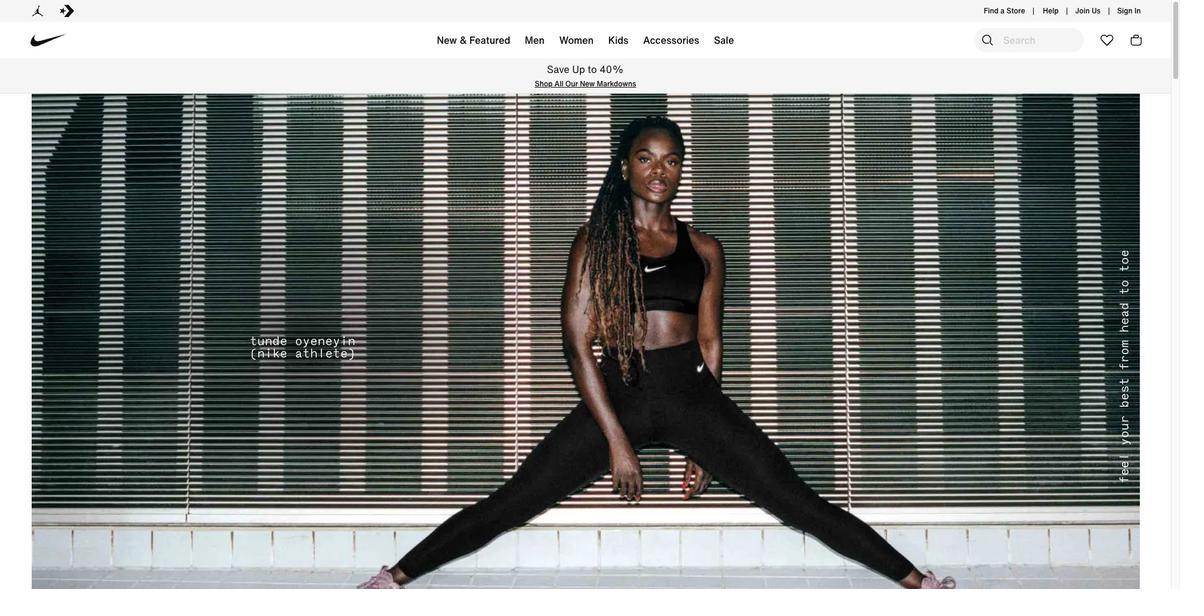 Task type: vqa. For each thing, say whether or not it's contained in the screenshot.
Search Products TEXT FIELD
yes



Task type: locate. For each thing, give the bounding box(es) containing it.
| right us
[[1109, 5, 1111, 16]]

0 horizontal spatial |
[[1033, 5, 1035, 16]]

0 vertical spatial new
[[437, 33, 457, 48]]

1 | from the left
[[1033, 5, 1035, 16]]

kids link
[[601, 26, 636, 60]]

new
[[437, 33, 457, 48], [580, 79, 595, 89]]

2 | from the left
[[1067, 5, 1069, 16]]

2 horizontal spatial |
[[1109, 5, 1111, 16]]

|
[[1033, 5, 1035, 16], [1067, 5, 1069, 16], [1109, 5, 1111, 16]]

1 horizontal spatial |
[[1067, 5, 1069, 16]]

1 vertical spatial new
[[580, 79, 595, 89]]

open search modal image
[[981, 33, 995, 48]]

3 | from the left
[[1109, 5, 1111, 16]]

help
[[1044, 5, 1059, 16]]

all
[[555, 79, 564, 89]]

menu bar
[[207, 24, 965, 61]]

sign
[[1118, 5, 1133, 16]]

&
[[460, 33, 467, 48]]

new down the to
[[580, 79, 595, 89]]

our
[[566, 79, 578, 89]]

nike home page image
[[24, 17, 72, 64]]

| for find a store
[[1033, 5, 1035, 16]]

accessories link
[[636, 26, 707, 60]]

new inside save up to 40% shop all our new markdowns
[[580, 79, 595, 89]]

save
[[547, 62, 570, 77]]

shop
[[535, 79, 553, 89]]

converse image
[[59, 4, 74, 18]]

join
[[1076, 5, 1091, 16]]

new left the &
[[437, 33, 457, 48]]

store
[[1007, 5, 1026, 16]]

1 horizontal spatial new
[[580, 79, 595, 89]]

men link
[[518, 26, 552, 60]]

join us link
[[1076, 1, 1101, 21]]

featured
[[470, 33, 511, 48]]

save up to 40% main content
[[0, 58, 1172, 590]]

men
[[525, 33, 545, 48]]

| left join
[[1067, 5, 1069, 16]]

| left help
[[1033, 5, 1035, 16]]



Task type: describe. For each thing, give the bounding box(es) containing it.
find a store
[[985, 5, 1026, 16]]

shop all our new markdowns link
[[535, 79, 637, 89]]

in
[[1135, 5, 1142, 16]]

markdowns
[[597, 79, 637, 89]]

up
[[573, 62, 585, 77]]

to
[[588, 62, 597, 77]]

sign in button
[[1118, 1, 1142, 21]]

menu bar containing new & featured
[[207, 24, 965, 61]]

find a store link
[[982, 1, 1028, 21]]

find
[[985, 5, 999, 16]]

accessories
[[644, 33, 700, 48]]

women
[[560, 33, 594, 48]]

favorites image
[[1100, 33, 1115, 48]]

join us
[[1076, 5, 1101, 16]]

jordan image
[[30, 4, 45, 18]]

sale
[[714, 33, 735, 48]]

help link
[[1039, 3, 1064, 19]]

new & featured
[[437, 33, 511, 48]]

kids
[[609, 33, 629, 48]]

| for join us
[[1109, 5, 1111, 16]]

new & featured link
[[430, 26, 518, 60]]

40%
[[600, 62, 624, 77]]

women link
[[552, 26, 601, 60]]

a
[[1001, 5, 1005, 16]]

sign in
[[1118, 5, 1142, 16]]

sale link
[[707, 26, 742, 60]]

save up to 40% shop all our new markdowns
[[535, 62, 637, 89]]

| for help
[[1067, 5, 1069, 16]]

Search Products text field
[[975, 28, 1084, 52]]

us
[[1093, 5, 1101, 16]]

0 horizontal spatial new
[[437, 33, 457, 48]]



